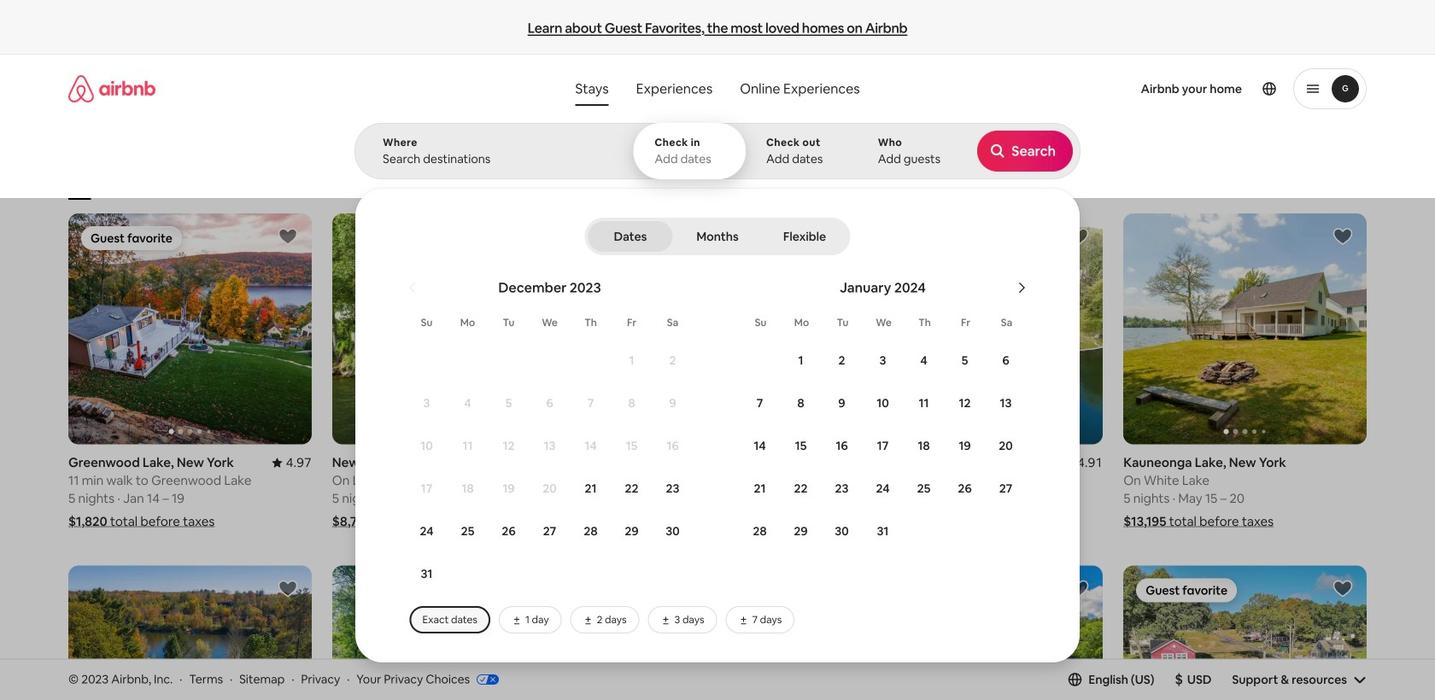 Task type: locate. For each thing, give the bounding box(es) containing it.
add to wishlist: swan lake, new york image
[[278, 579, 298, 600]]

None search field
[[355, 55, 1436, 663]]

add to wishlist: callicoon, new york image
[[805, 227, 826, 247]]

add to wishlist: kauneonga lake, new york image
[[1333, 227, 1354, 247]]

add to wishlist: lake huntington, new york image
[[1333, 579, 1354, 600]]

switch
[[1322, 156, 1353, 177]]

add to wishlist: greenwood lake, new york image
[[278, 227, 298, 247]]

tab list
[[588, 218, 847, 256]]

4.97 out of 5 average rating image
[[272, 455, 312, 471]]

tab panel
[[355, 123, 1436, 663]]

what can we help you find? tab list
[[562, 72, 727, 106]]

group
[[68, 133, 1075, 200], [68, 214, 312, 445], [332, 214, 576, 445], [596, 214, 840, 445], [860, 214, 1104, 445], [1124, 214, 1368, 445], [68, 566, 312, 701], [332, 566, 576, 701], [596, 566, 840, 701], [860, 566, 1104, 701], [1124, 566, 1368, 701]]



Task type: describe. For each thing, give the bounding box(es) containing it.
add to wishlist: hortonville, new york image
[[1069, 579, 1090, 600]]

Search destinations field
[[383, 151, 606, 167]]

calendar application
[[376, 261, 1436, 600]]

add to wishlist: middlefield, connecticut image
[[1069, 227, 1090, 247]]

4.91 out of 5 average rating image
[[1064, 455, 1104, 471]]

profile element
[[889, 55, 1368, 123]]



Task type: vqa. For each thing, say whether or not it's contained in the screenshot.
Nov 12 – 17
no



